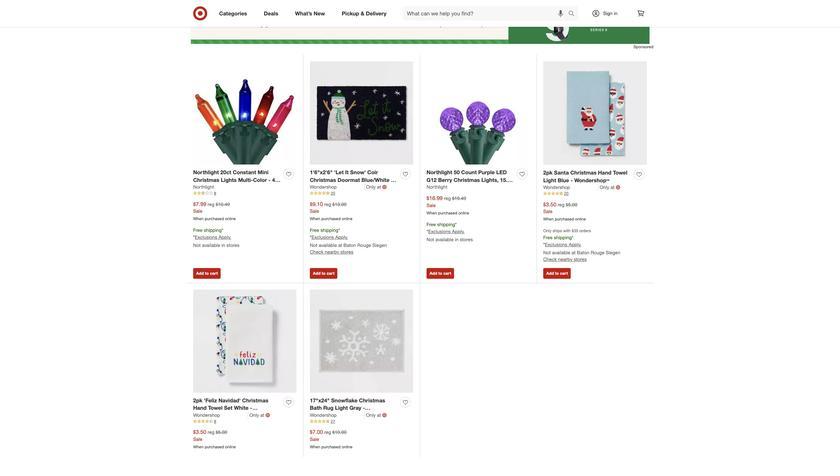 Task type: vqa. For each thing, say whether or not it's contained in the screenshot.
the Santa
yes



Task type: locate. For each thing, give the bounding box(es) containing it.
reg inside $16.99 reg $19.49 sale when purchased online
[[444, 196, 451, 201]]

northlight link for wire
[[193, 184, 214, 191]]

1 horizontal spatial baton
[[577, 250, 590, 256]]

- for 1'6"x2'6" 'let it snow' coir christmas doormat blue/white - wondershop™
[[391, 177, 393, 183]]

add for $9.10
[[313, 271, 321, 276]]

1 horizontal spatial northlight link
[[427, 184, 448, 191]]

add to cart button for $9.10
[[310, 268, 338, 279]]

add to cart for $3.50
[[547, 271, 568, 276]]

2 add to cart from the left
[[313, 271, 335, 276]]

wondershop™ down 'feliz
[[193, 413, 228, 419]]

2 vertical spatial in
[[222, 243, 225, 248]]

shipping
[[437, 222, 455, 227], [204, 228, 222, 233], [321, 228, 339, 233], [554, 235, 572, 241]]

- for 2pk 'feliz navidad' christmas hand towel set white - wondershop™
[[250, 405, 252, 412]]

only for snow'
[[366, 184, 376, 190]]

light inside 17"x24" snowflake christmas bath rug light gray - wondershop™
[[335, 405, 348, 412]]

exclusions apply. link for $9.10
[[312, 235, 348, 240]]

$5.00 for blue
[[566, 202, 578, 208]]

delivery
[[366, 10, 387, 17]]

wondershop link for blue
[[544, 184, 599, 191]]

wondershop link
[[310, 184, 365, 191], [544, 184, 599, 191], [193, 412, 248, 419], [310, 412, 365, 419]]

8 up '$10.49'
[[214, 191, 216, 196]]

4 to from the left
[[555, 271, 559, 276]]

exclusions
[[428, 229, 451, 234], [195, 235, 217, 240], [312, 235, 334, 240], [545, 242, 568, 248]]

when inside $16.99 reg $19.49 sale when purchased online
[[427, 211, 437, 216]]

reg inside $9.10 reg $13.00 sale when purchased online
[[324, 201, 331, 207]]

wondershop link down set
[[193, 412, 248, 419]]

1 horizontal spatial $5.00
[[566, 202, 578, 208]]

light down snowflake
[[335, 405, 348, 412]]

8 down 'feliz
[[214, 419, 216, 425]]

ships
[[553, 229, 562, 234]]

free for $7.99
[[193, 228, 203, 233]]

christmas inside the "2pk 'feliz navidad' christmas hand towel set white - wondershop™"
[[242, 397, 268, 404]]

$35
[[572, 229, 579, 234]]

exclusions for $16.99
[[428, 229, 451, 234]]

in for northlight 50 count purple led g12 berry christmas lights, 15.9 ft green wire
[[455, 237, 459, 243]]

christmas inside 17"x24" snowflake christmas bath rug light gray - wondershop™
[[359, 397, 385, 404]]

20 link
[[310, 191, 413, 197], [544, 191, 647, 197]]

new
[[314, 10, 325, 17]]

0 vertical spatial 8
[[214, 191, 216, 196]]

cart for $16.99
[[444, 271, 451, 276]]

reg down the "2pk 'feliz navidad' christmas hand towel set white - wondershop™"
[[208, 430, 215, 436]]

0 horizontal spatial nearby
[[325, 249, 339, 255]]

not inside the free shipping * * exclusions apply. not available at baton rouge siegen check nearby stores
[[310, 243, 318, 248]]

20 down blue
[[564, 191, 569, 196]]

0 horizontal spatial 2pk
[[193, 397, 203, 404]]

add to cart button
[[193, 268, 221, 279], [310, 268, 338, 279], [427, 268, 454, 279], [544, 268, 571, 279]]

2pk santa christmas hand towel light blue - wondershop™ link
[[544, 169, 631, 184]]

0 horizontal spatial free shipping * * exclusions apply. not available in stores
[[193, 228, 240, 248]]

wondershop link down the doormat
[[310, 184, 365, 191]]

shipping down $7.99 reg $10.49 sale when purchased online
[[204, 228, 222, 233]]

sale inside $16.99 reg $19.49 sale when purchased online
[[427, 203, 436, 208]]

1 vertical spatial 8 link
[[193, 419, 297, 425]]

1 horizontal spatial rouge
[[591, 250, 605, 256]]

2pk inside 2pk santa christmas hand towel light blue - wondershop™
[[544, 169, 553, 176]]

$7.99 reg $10.49 sale when purchased online
[[193, 201, 236, 222]]

northlight 20ct constant mini christmas lights multi-color - 4' green wire link
[[193, 169, 281, 191]]

1 to from the left
[[205, 271, 209, 276]]

purchased for northlight 50 count purple led g12 berry christmas lights, 15.9 ft green wire
[[438, 211, 457, 216]]

northlight
[[193, 169, 219, 176], [427, 169, 452, 176], [193, 184, 214, 190], [427, 184, 448, 190]]

$19.49
[[452, 196, 466, 201]]

1 vertical spatial in
[[455, 237, 459, 243]]

17"x24" snowflake christmas bath rug light gray - wondershop™ image
[[310, 290, 413, 393], [310, 290, 413, 393]]

add for $3.50
[[547, 271, 554, 276]]

apply. inside the free shipping * * exclusions apply. not available at baton rouge siegen check nearby stores
[[335, 235, 348, 240]]

to for $3.50
[[555, 271, 559, 276]]

add for $16.99
[[430, 271, 437, 276]]

apply. down $16.99 reg $19.49 sale when purchased online
[[452, 229, 465, 234]]

when inside $7.00 reg $10.00 sale when purchased online
[[310, 445, 320, 450]]

1 horizontal spatial in
[[455, 237, 459, 243]]

at for 2pk 'feliz navidad' christmas hand towel set white - wondershop™
[[260, 413, 264, 418]]

2pk santa christmas hand towel light blue - wondershop™ image
[[544, 61, 647, 165], [544, 61, 647, 165]]

apply. for $16.99
[[452, 229, 465, 234]]

reg inside $7.00 reg $10.00 sale when purchased online
[[324, 430, 331, 436]]

when inside $9.10 reg $13.00 sale when purchased online
[[310, 217, 320, 222]]

wondershop down blue
[[544, 185, 570, 190]]

1 vertical spatial hand
[[193, 405, 207, 412]]

20 link for snow'
[[310, 191, 413, 197]]

free shipping * * exclusions apply. not available in stores
[[427, 222, 473, 243], [193, 228, 240, 248]]

1 vertical spatial nearby
[[558, 257, 573, 262]]

- right blue
[[571, 177, 573, 184]]

0 vertical spatial in
[[614, 10, 618, 16]]

wondershop down rug
[[310, 413, 337, 418]]

when for northlight 20ct constant mini christmas lights multi-color - 4' green wire
[[193, 217, 204, 222]]

sale for northlight 20ct constant mini christmas lights multi-color - 4' green wire
[[193, 208, 202, 214]]

exclusions for $7.99
[[195, 235, 217, 240]]

exclusions apply. link for $16.99
[[428, 229, 465, 234]]

northlight 20ct constant mini christmas lights multi-color - 4' green wire
[[193, 169, 277, 191]]

0 vertical spatial nearby
[[325, 249, 339, 255]]

free inside the free shipping * * exclusions apply. not available at baton rouge siegen check nearby stores
[[310, 228, 319, 233]]

orders
[[580, 229, 591, 234]]

20 link down the doormat
[[310, 191, 413, 197]]

available inside the free shipping * * exclusions apply. not available at baton rouge siegen check nearby stores
[[319, 243, 337, 248]]

count
[[461, 169, 477, 176]]

1'6"x2'6" 'let it snow' coir christmas doormat blue/white - wondershop™
[[310, 169, 393, 191]]

apply. down $35
[[569, 242, 582, 248]]

sale
[[427, 203, 436, 208], [193, 208, 202, 214], [310, 208, 319, 214], [544, 209, 553, 215], [193, 437, 202, 443], [310, 437, 319, 443]]

baton inside the 'only ships with $35 orders free shipping * * exclusions apply. not available at baton rouge siegen check nearby stores'
[[577, 250, 590, 256]]

only
[[366, 184, 376, 190], [600, 185, 610, 190], [544, 229, 552, 234], [250, 413, 259, 418], [366, 413, 376, 418]]

sale inside $7.99 reg $10.49 sale when purchased online
[[193, 208, 202, 214]]

coir
[[367, 169, 378, 176]]

light inside 2pk santa christmas hand towel light blue - wondershop™
[[544, 177, 556, 184]]

1 8 link from the top
[[193, 191, 297, 197]]

¬
[[383, 184, 387, 191], [616, 184, 621, 191], [266, 412, 270, 419], [383, 412, 387, 419]]

siegen
[[373, 243, 387, 248], [606, 250, 621, 256]]

17"x24" snowflake christmas bath rug light gray - wondershop™ link
[[310, 397, 398, 419]]

exclusions down ships
[[545, 242, 568, 248]]

apply.
[[452, 229, 465, 234], [219, 235, 231, 240], [335, 235, 348, 240], [569, 242, 582, 248]]

2 green from the left
[[432, 184, 448, 191]]

0 horizontal spatial hand
[[193, 405, 207, 412]]

0 horizontal spatial 20
[[331, 191, 335, 196]]

2 northlight link from the left
[[427, 184, 448, 191]]

$7.99
[[193, 201, 206, 208]]

light
[[544, 177, 556, 184], [335, 405, 348, 412]]

$3.50 for 2pk santa christmas hand towel light blue - wondershop™
[[544, 201, 557, 208]]

christmas left lights
[[193, 177, 219, 183]]

$3.50 reg $5.00 sale when purchased online for towel
[[193, 429, 236, 450]]

2 add from the left
[[313, 271, 321, 276]]

reg left $19.49
[[444, 196, 451, 201]]

reg right $9.10
[[324, 201, 331, 207]]

reg for 2pk 'feliz navidad' christmas hand towel set white - wondershop™
[[208, 430, 215, 436]]

- left 4'
[[269, 177, 271, 183]]

northlight 20ct constant mini christmas lights multi-color - 4' green wire image
[[193, 61, 297, 165], [193, 61, 297, 165]]

-
[[269, 177, 271, 183], [391, 177, 393, 183], [571, 177, 573, 184], [250, 405, 252, 412], [363, 405, 365, 412]]

purchased for northlight 20ct constant mini christmas lights multi-color - 4' green wire
[[205, 217, 224, 222]]

wondershop down 1'6"x2'6"
[[310, 184, 337, 190]]

2 horizontal spatial in
[[614, 10, 618, 16]]

northlight link
[[193, 184, 214, 191], [427, 184, 448, 191]]

0 vertical spatial $5.00
[[566, 202, 578, 208]]

add to cart button for $16.99
[[427, 268, 454, 279]]

hand inside 2pk santa christmas hand towel light blue - wondershop™
[[598, 169, 612, 176]]

2pk inside the "2pk 'feliz navidad' christmas hand towel set white - wondershop™"
[[193, 397, 203, 404]]

siegen inside the 'only ships with $35 orders free shipping * * exclusions apply. not available at baton rouge siegen check nearby stores'
[[606, 250, 621, 256]]

online for set
[[225, 445, 236, 450]]

online inside $7.99 reg $10.49 sale when purchased online
[[225, 217, 236, 222]]

available
[[436, 237, 454, 243], [202, 243, 220, 248], [319, 243, 337, 248], [552, 250, 571, 256]]

1 horizontal spatial 20 link
[[544, 191, 647, 197]]

0 horizontal spatial siegen
[[373, 243, 387, 248]]

purchased
[[438, 211, 457, 216], [205, 217, 224, 222], [322, 217, 341, 222], [555, 217, 574, 222], [205, 445, 224, 450], [322, 445, 341, 450]]

1 vertical spatial check nearby stores button
[[544, 256, 587, 263]]

1 horizontal spatial free shipping * * exclusions apply. not available in stores
[[427, 222, 473, 243]]

1 add from the left
[[196, 271, 204, 276]]

at
[[377, 184, 381, 190], [611, 185, 615, 190], [338, 243, 342, 248], [572, 250, 576, 256], [260, 413, 264, 418], [377, 413, 381, 418]]

2pk left santa
[[544, 169, 553, 176]]

$3.50
[[544, 201, 557, 208], [193, 429, 206, 436]]

exclusions apply. link down $7.99 reg $10.49 sale when purchased online
[[195, 235, 231, 240]]

0 horizontal spatial green
[[193, 184, 209, 191]]

northlight inside northlight 20ct constant mini christmas lights multi-color - 4' green wire
[[193, 169, 219, 176]]

reg down blue
[[558, 202, 565, 208]]

2 cart from the left
[[327, 271, 335, 276]]

purchased inside $7.00 reg $10.00 sale when purchased online
[[322, 445, 341, 450]]

0 vertical spatial rouge
[[357, 243, 371, 248]]

17"x24"
[[310, 397, 330, 404]]

- inside the "2pk 'feliz navidad' christmas hand towel set white - wondershop™"
[[250, 405, 252, 412]]

1 horizontal spatial check
[[544, 257, 557, 262]]

exclusions inside the free shipping * * exclusions apply. not available at baton rouge siegen check nearby stores
[[312, 235, 334, 240]]

$5.00 down blue
[[566, 202, 578, 208]]

1 vertical spatial check
[[544, 257, 557, 262]]

shipping down with
[[554, 235, 572, 241]]

3 add to cart from the left
[[430, 271, 451, 276]]

$13.00
[[333, 201, 347, 207]]

advertisement region
[[187, 6, 654, 44]]

stores inside the free shipping * * exclusions apply. not available at baton rouge siegen check nearby stores
[[341, 249, 354, 255]]

northlight link for green
[[427, 184, 448, 191]]

1 horizontal spatial towel
[[613, 169, 628, 176]]

exclusions down $16.99 reg $19.49 sale when purchased online
[[428, 229, 451, 234]]

christmas down 1'6"x2'6"
[[310, 177, 336, 183]]

3 add to cart button from the left
[[427, 268, 454, 279]]

$5.00 down set
[[216, 430, 227, 436]]

add
[[196, 271, 204, 276], [313, 271, 321, 276], [430, 271, 437, 276], [547, 271, 554, 276]]

green inside northlight 20ct constant mini christmas lights multi-color - 4' green wire
[[193, 184, 209, 191]]

set
[[224, 405, 233, 412]]

northlight up berry
[[427, 169, 452, 176]]

apply. down $7.99 reg $10.49 sale when purchased online
[[219, 235, 231, 240]]

50
[[454, 169, 460, 176]]

only for christmas
[[250, 413, 259, 418]]

purchased inside $7.99 reg $10.49 sale when purchased online
[[205, 217, 224, 222]]

1 horizontal spatial siegen
[[606, 250, 621, 256]]

reg for 1'6"x2'6" 'let it snow' coir christmas doormat blue/white - wondershop™
[[324, 201, 331, 207]]

8 for $3.50
[[214, 419, 216, 425]]

20
[[331, 191, 335, 196], [564, 191, 569, 196]]

27
[[331, 419, 335, 425]]

1 horizontal spatial green
[[432, 184, 448, 191]]

reg for northlight 50 count purple led g12 berry christmas lights, 15.9 ft green wire
[[444, 196, 451, 201]]

not for $16.99
[[427, 237, 434, 243]]

purchased inside $16.99 reg $19.49 sale when purchased online
[[438, 211, 457, 216]]

*
[[455, 222, 457, 227], [222, 228, 223, 233], [339, 228, 340, 233], [427, 229, 428, 234], [193, 235, 195, 240], [310, 235, 312, 240], [572, 235, 574, 241], [544, 242, 545, 248]]

2 to from the left
[[322, 271, 326, 276]]

1 horizontal spatial check nearby stores button
[[544, 256, 587, 263]]

0 vertical spatial hand
[[598, 169, 612, 176]]

add to cart button for $3.50
[[544, 268, 571, 279]]

wondershop™ down rug
[[310, 413, 345, 419]]

exclusions apply. link down $9.10 reg $13.00 sale when purchased online
[[312, 235, 348, 240]]

green
[[193, 184, 209, 191], [432, 184, 448, 191]]

to for $9.10
[[322, 271, 326, 276]]

0 horizontal spatial 20 link
[[310, 191, 413, 197]]

$7.00 reg $10.00 sale when purchased online
[[310, 429, 353, 450]]

1 vertical spatial $3.50 reg $5.00 sale when purchased online
[[193, 429, 236, 450]]

0 horizontal spatial $3.50
[[193, 429, 206, 436]]

purchased inside $9.10 reg $13.00 sale when purchased online
[[322, 217, 341, 222]]

- right white
[[250, 405, 252, 412]]

2pk for 2pk 'feliz navidad' christmas hand towel set white - wondershop™
[[193, 397, 203, 404]]

4 add from the left
[[547, 271, 554, 276]]

to
[[205, 271, 209, 276], [322, 271, 326, 276], [439, 271, 442, 276], [555, 271, 559, 276]]

cart
[[210, 271, 218, 276], [327, 271, 335, 276], [444, 271, 451, 276], [560, 271, 568, 276]]

$3.50 reg $5.00 sale when purchased online
[[544, 201, 586, 222], [193, 429, 236, 450]]

only at ¬ for 2pk santa christmas hand towel light blue - wondershop™
[[600, 184, 621, 191]]

4 cart from the left
[[560, 271, 568, 276]]

available for $9.10
[[319, 243, 337, 248]]

1'6"x2'6" 'let it snow' coir christmas doormat blue/white - wondershop™ image
[[310, 61, 413, 165], [310, 61, 413, 165]]

northlight inside the "northlight 50 count purple led g12 berry christmas lights, 15.9 ft green wire"
[[427, 169, 452, 176]]

sale for 17"x24" snowflake christmas bath rug light gray - wondershop™
[[310, 437, 319, 443]]

4 add to cart from the left
[[547, 271, 568, 276]]

8 link down multi-
[[193, 191, 297, 197]]

- right gray at left bottom
[[363, 405, 365, 412]]

8 link down white
[[193, 419, 297, 425]]

2pk
[[544, 169, 553, 176], [193, 397, 203, 404]]

wondershop
[[310, 184, 337, 190], [544, 185, 570, 190], [193, 413, 220, 418], [310, 413, 337, 418]]

check
[[310, 249, 324, 255], [544, 257, 557, 262]]

free inside the 'only ships with $35 orders free shipping * * exclusions apply. not available at baton rouge siegen check nearby stores'
[[544, 235, 553, 241]]

available inside the 'only ships with $35 orders free shipping * * exclusions apply. not available at baton rouge siegen check nearby stores'
[[552, 250, 571, 256]]

rouge inside the free shipping * * exclusions apply. not available at baton rouge siegen check nearby stores
[[357, 243, 371, 248]]

shipping for $9.10
[[321, 228, 339, 233]]

free for $9.10
[[310, 228, 319, 233]]

free shipping * * exclusions apply. not available at baton rouge siegen check nearby stores
[[310, 228, 387, 255]]

1 add to cart button from the left
[[193, 268, 221, 279]]

20 for blue
[[564, 191, 569, 196]]

exclusions down $9.10 reg $13.00 sale when purchased online
[[312, 235, 334, 240]]

3 cart from the left
[[444, 271, 451, 276]]

santa
[[554, 169, 569, 176]]

- for northlight 20ct constant mini christmas lights multi-color - 4' green wire
[[269, 177, 271, 183]]

northlight left 20ct at the left of the page
[[193, 169, 219, 176]]

0 horizontal spatial northlight link
[[193, 184, 214, 191]]

led
[[496, 169, 507, 176]]

1 vertical spatial $5.00
[[216, 430, 227, 436]]

wondershop for 'feliz
[[193, 413, 220, 418]]

0 horizontal spatial baton
[[344, 243, 356, 248]]

northlight link down g12
[[427, 184, 448, 191]]

0 horizontal spatial $3.50 reg $5.00 sale when purchased online
[[193, 429, 236, 450]]

sale inside $9.10 reg $13.00 sale when purchased online
[[310, 208, 319, 214]]

wire inside the "northlight 50 count purple led g12 berry christmas lights, 15.9 ft green wire"
[[449, 184, 461, 191]]

shipping inside the free shipping * * exclusions apply. not available at baton rouge siegen check nearby stores
[[321, 228, 339, 233]]

1 8 from the top
[[214, 191, 216, 196]]

wondershop down 'feliz
[[193, 413, 220, 418]]

2 add to cart button from the left
[[310, 268, 338, 279]]

- right blue/white
[[391, 177, 393, 183]]

in
[[614, 10, 618, 16], [455, 237, 459, 243], [222, 243, 225, 248]]

shipping for $16.99
[[437, 222, 455, 227]]

check nearby stores button
[[310, 249, 354, 256], [544, 256, 587, 263]]

wondershop™ inside 2pk santa christmas hand towel light blue - wondershop™
[[575, 177, 610, 184]]

What can we help you find? suggestions appear below search field
[[403, 6, 570, 21]]

nearby inside the 'only ships with $35 orders free shipping * * exclusions apply. not available at baton rouge siegen check nearby stores'
[[558, 257, 573, 262]]

lights
[[221, 177, 237, 183]]

apply. for $7.99
[[219, 235, 231, 240]]

1 northlight link from the left
[[193, 184, 214, 191]]

0 horizontal spatial check
[[310, 249, 324, 255]]

only at ¬ for 17"x24" snowflake christmas bath rug light gray - wondershop™
[[366, 412, 387, 419]]

wondershop™ down 1'6"x2'6"
[[310, 184, 345, 191]]

free shipping * * exclusions apply. not available in stores for $16.99
[[427, 222, 473, 243]]

4'
[[272, 177, 277, 183]]

20 for doormat
[[331, 191, 335, 196]]

0 vertical spatial check
[[310, 249, 324, 255]]

online inside $7.00 reg $10.00 sale when purchased online
[[342, 445, 353, 450]]

reg right $7.00
[[324, 430, 331, 436]]

exclusions apply. link down with
[[545, 242, 582, 248]]

nearby inside the free shipping * * exclusions apply. not available at baton rouge siegen check nearby stores
[[325, 249, 339, 255]]

3 add from the left
[[430, 271, 437, 276]]

when for 1'6"x2'6" 'let it snow' coir christmas doormat blue/white - wondershop™
[[310, 217, 320, 222]]

northlight 50 count purple led g12 berry christmas lights, 15.9 ft green wire link
[[427, 169, 514, 191]]

online inside $16.99 reg $19.49 sale when purchased online
[[459, 211, 469, 216]]

0 horizontal spatial towel
[[208, 405, 223, 412]]

free shipping * * exclusions apply. not available in stores down $16.99 reg $19.49 sale when purchased online
[[427, 222, 473, 243]]

0 horizontal spatial check nearby stores button
[[310, 249, 354, 256]]

1 horizontal spatial nearby
[[558, 257, 573, 262]]

1 cart from the left
[[210, 271, 218, 276]]

0 horizontal spatial light
[[335, 405, 348, 412]]

2 8 link from the top
[[193, 419, 297, 425]]

light left blue
[[544, 177, 556, 184]]

christmas inside northlight 20ct constant mini christmas lights multi-color - 4' green wire
[[193, 177, 219, 183]]

1 vertical spatial light
[[335, 405, 348, 412]]

when inside $7.99 reg $10.49 sale when purchased online
[[193, 217, 204, 222]]

when
[[427, 211, 437, 216], [193, 217, 204, 222], [310, 217, 320, 222], [544, 217, 554, 222], [193, 445, 204, 450], [310, 445, 320, 450]]

christmas
[[571, 169, 597, 176], [193, 177, 219, 183], [310, 177, 336, 183], [454, 177, 480, 183], [242, 397, 268, 404], [359, 397, 385, 404]]

christmas down count
[[454, 177, 480, 183]]

$16.99
[[427, 195, 443, 202]]

not for $9.10
[[310, 243, 318, 248]]

wire inside northlight 20ct constant mini christmas lights multi-color - 4' green wire
[[210, 184, 222, 191]]

0 horizontal spatial wire
[[210, 184, 222, 191]]

not inside the 'only ships with $35 orders free shipping * * exclusions apply. not available at baton rouge siegen check nearby stores'
[[544, 250, 551, 256]]

to for $16.99
[[439, 271, 442, 276]]

$5.00
[[566, 202, 578, 208], [216, 430, 227, 436]]

shipping down $16.99 reg $19.49 sale when purchased online
[[437, 222, 455, 227]]

20 up the $13.00
[[331, 191, 335, 196]]

green down berry
[[432, 184, 448, 191]]

wondershop link down blue
[[544, 184, 599, 191]]

1 vertical spatial towel
[[208, 405, 223, 412]]

g12
[[427, 177, 437, 183]]

wondershop link up 27
[[310, 412, 365, 419]]

1 vertical spatial rouge
[[591, 250, 605, 256]]

1 horizontal spatial wire
[[449, 184, 461, 191]]

4 add to cart button from the left
[[544, 268, 571, 279]]

$10.00
[[333, 430, 347, 436]]

snow'
[[350, 169, 366, 176]]

what's new link
[[289, 6, 334, 21]]

0 horizontal spatial in
[[222, 243, 225, 248]]

northlight link up $7.99
[[193, 184, 214, 191]]

0 vertical spatial $3.50
[[544, 201, 557, 208]]

sale for 2pk 'feliz navidad' christmas hand towel set white - wondershop™
[[193, 437, 202, 443]]

1 horizontal spatial hand
[[598, 169, 612, 176]]

1'6"x2'6"
[[310, 169, 333, 176]]

what's new
[[295, 10, 325, 17]]

reg
[[444, 196, 451, 201], [208, 201, 215, 207], [324, 201, 331, 207], [558, 202, 565, 208], [208, 430, 215, 436], [324, 430, 331, 436]]

wire up $19.49
[[449, 184, 461, 191]]

0 vertical spatial light
[[544, 177, 556, 184]]

$9.10 reg $13.00 sale when purchased online
[[310, 201, 353, 222]]

hand
[[598, 169, 612, 176], [193, 405, 207, 412]]

1 vertical spatial baton
[[577, 250, 590, 256]]

christmas right santa
[[571, 169, 597, 176]]

green up $7.99
[[193, 184, 209, 191]]

0 vertical spatial siegen
[[373, 243, 387, 248]]

- inside 1'6"x2'6" 'let it snow' coir christmas doormat blue/white - wondershop™
[[391, 177, 393, 183]]

1 add to cart from the left
[[196, 271, 218, 276]]

purchased for 2pk santa christmas hand towel light blue - wondershop™
[[555, 217, 574, 222]]

1 horizontal spatial 20
[[564, 191, 569, 196]]

purple
[[478, 169, 495, 176]]

0 vertical spatial 2pk
[[544, 169, 553, 176]]

reg right $7.99
[[208, 201, 215, 207]]

2pk left 'feliz
[[193, 397, 203, 404]]

check inside the 'only ships with $35 orders free shipping * * exclusions apply. not available at baton rouge siegen check nearby stores'
[[544, 257, 557, 262]]

sign in
[[603, 10, 618, 16]]

sale inside $7.00 reg $10.00 sale when purchased online
[[310, 437, 319, 443]]

nearby
[[325, 249, 339, 255], [558, 257, 573, 262]]

at inside the free shipping * * exclusions apply. not available at baton rouge siegen check nearby stores
[[338, 243, 342, 248]]

20 link down 2pk santa christmas hand towel light blue - wondershop™ link
[[544, 191, 647, 197]]

2 wire from the left
[[449, 184, 461, 191]]

3 to from the left
[[439, 271, 442, 276]]

in for northlight 20ct constant mini christmas lights multi-color - 4' green wire
[[222, 243, 225, 248]]

1 vertical spatial 8
[[214, 419, 216, 425]]

exclusions down $7.99 reg $10.49 sale when purchased online
[[195, 235, 217, 240]]

0 horizontal spatial rouge
[[357, 243, 371, 248]]

1 horizontal spatial light
[[544, 177, 556, 184]]

stores
[[460, 237, 473, 243], [227, 243, 240, 248], [341, 249, 354, 255], [574, 257, 587, 262]]

1 vertical spatial siegen
[[606, 250, 621, 256]]

1 horizontal spatial $3.50
[[544, 201, 557, 208]]

blue
[[558, 177, 569, 184]]

2 8 from the top
[[214, 419, 216, 425]]

$3.50 reg $5.00 sale when purchased online for light
[[544, 201, 586, 222]]

apply. down $9.10 reg $13.00 sale when purchased online
[[335, 235, 348, 240]]

- inside northlight 20ct constant mini christmas lights multi-color - 4' green wire
[[269, 177, 271, 183]]

1 vertical spatial $3.50
[[193, 429, 206, 436]]

1 vertical spatial 2pk
[[193, 397, 203, 404]]

1 horizontal spatial $3.50 reg $5.00 sale when purchased online
[[544, 201, 586, 222]]

wire down lights
[[210, 184, 222, 191]]

1 green from the left
[[193, 184, 209, 191]]

2pk 'feliz navidad' christmas hand towel set white - wondershop™
[[193, 397, 268, 419]]

wondershop™ inside 1'6"x2'6" 'let it snow' coir christmas doormat blue/white - wondershop™
[[310, 184, 345, 191]]

reg inside $7.99 reg $10.49 sale when purchased online
[[208, 201, 215, 207]]

free shipping * * exclusions apply. not available in stores down $7.99 reg $10.49 sale when purchased online
[[193, 228, 240, 248]]

northlight 50 count purple led g12 berry christmas lights, 15.9 ft green wire image
[[427, 61, 530, 165], [427, 61, 530, 165]]

0 vertical spatial baton
[[344, 243, 356, 248]]

0 vertical spatial check nearby stores button
[[310, 249, 354, 256]]

exclusions apply. link down $16.99 reg $19.49 sale when purchased online
[[428, 229, 465, 234]]

shipping down $9.10 reg $13.00 sale when purchased online
[[321, 228, 339, 233]]

0 horizontal spatial $5.00
[[216, 430, 227, 436]]

christmas up white
[[242, 397, 268, 404]]

doormat
[[338, 177, 360, 183]]

1 horizontal spatial 2pk
[[544, 169, 553, 176]]

towel
[[613, 169, 628, 176], [208, 405, 223, 412]]

exclusions apply. link
[[428, 229, 465, 234], [195, 235, 231, 240], [312, 235, 348, 240], [545, 242, 582, 248]]

¬ for 2pk santa christmas hand towel light blue - wondershop™
[[616, 184, 621, 191]]

only at ¬ for 1'6"x2'6" 'let it snow' coir christmas doormat blue/white - wondershop™
[[366, 184, 387, 191]]

2pk 'feliz navidad' christmas hand towel set white - wondershop™ image
[[193, 290, 297, 393], [193, 290, 297, 393]]

1 wire from the left
[[210, 184, 222, 191]]

0 vertical spatial $3.50 reg $5.00 sale when purchased online
[[544, 201, 586, 222]]

online inside $9.10 reg $13.00 sale when purchased online
[[342, 217, 353, 222]]

0 vertical spatial 8 link
[[193, 191, 297, 197]]

christmas up gray at left bottom
[[359, 397, 385, 404]]

0 vertical spatial towel
[[613, 169, 628, 176]]

wondershop™ right blue
[[575, 177, 610, 184]]

$16.99 reg $19.49 sale when purchased online
[[427, 195, 469, 216]]

wondershop™ inside 17"x24" snowflake christmas bath rug light gray - wondershop™
[[310, 413, 345, 419]]



Task type: describe. For each thing, give the bounding box(es) containing it.
cart for $9.10
[[327, 271, 335, 276]]

sign in link
[[586, 6, 628, 21]]

rug
[[323, 405, 334, 412]]

blue/white
[[362, 177, 390, 183]]

baton inside the free shipping * * exclusions apply. not available at baton rouge siegen check nearby stores
[[344, 243, 356, 248]]

deals link
[[258, 6, 287, 21]]

at for 17"x24" snowflake christmas bath rug light gray - wondershop™
[[377, 413, 381, 418]]

sponsored
[[634, 44, 654, 49]]

to for $7.99
[[205, 271, 209, 276]]

wondershop for santa
[[544, 185, 570, 190]]

$9.10
[[310, 201, 323, 208]]

christmas inside 2pk santa christmas hand towel light blue - wondershop™
[[571, 169, 597, 176]]

¬ for 17"x24" snowflake christmas bath rug light gray - wondershop™
[[383, 412, 387, 419]]

pickup
[[342, 10, 359, 17]]

cart for $7.99
[[210, 271, 218, 276]]

navidad'
[[219, 397, 241, 404]]

online for gray
[[342, 445, 353, 450]]

only inside the 'only ships with $35 orders free shipping * * exclusions apply. not available at baton rouge siegen check nearby stores'
[[544, 229, 552, 234]]

what's
[[295, 10, 312, 17]]

20 link for hand
[[544, 191, 647, 197]]

2pk 'feliz navidad' christmas hand towel set white - wondershop™ link
[[193, 397, 281, 419]]

purchased for 17"x24" snowflake christmas bath rug light gray - wondershop™
[[322, 445, 341, 450]]

17"x24" snowflake christmas bath rug light gray - wondershop™
[[310, 397, 385, 419]]

available for $16.99
[[436, 237, 454, 243]]

wondershop for 'let
[[310, 184, 337, 190]]

free shipping * * exclusions apply. not available in stores for $7.99
[[193, 228, 240, 248]]

when for northlight 50 count purple led g12 berry christmas lights, 15.9 ft green wire
[[427, 211, 437, 216]]

exclusions for $9.10
[[312, 235, 334, 240]]

purchased for 1'6"x2'6" 'let it snow' coir christmas doormat blue/white - wondershop™
[[322, 217, 341, 222]]

online for blue
[[575, 217, 586, 222]]

add to cart for $16.99
[[430, 271, 451, 276]]

online for doormat
[[342, 217, 353, 222]]

apply. for $9.10
[[335, 235, 348, 240]]

gray
[[350, 405, 362, 412]]

ft
[[427, 184, 431, 191]]

lights,
[[482, 177, 499, 183]]

¬ for 2pk 'feliz navidad' christmas hand towel set white - wondershop™
[[266, 412, 270, 419]]

add to cart button for $7.99
[[193, 268, 221, 279]]

search button
[[566, 6, 582, 22]]

when for 17"x24" snowflake christmas bath rug light gray - wondershop™
[[310, 445, 320, 450]]

add to cart for $9.10
[[313, 271, 335, 276]]

christmas inside 1'6"x2'6" 'let it snow' coir christmas doormat blue/white - wondershop™
[[310, 177, 336, 183]]

&
[[361, 10, 365, 17]]

check inside the free shipping * * exclusions apply. not available at baton rouge siegen check nearby stores
[[310, 249, 324, 255]]

only ships with $35 orders free shipping * * exclusions apply. not available at baton rouge siegen check nearby stores
[[544, 229, 621, 262]]

berry
[[438, 177, 452, 183]]

free for $16.99
[[427, 222, 436, 227]]

8 link for color
[[193, 191, 297, 197]]

purchased for 2pk 'feliz navidad' christmas hand towel set white - wondershop™
[[205, 445, 224, 450]]

27 link
[[310, 419, 413, 425]]

online for multi-
[[225, 217, 236, 222]]

northlight down g12
[[427, 184, 448, 190]]

wondershop link for gray
[[310, 412, 365, 419]]

when for 2pk santa christmas hand towel light blue - wondershop™
[[544, 217, 554, 222]]

hand inside the "2pk 'feliz navidad' christmas hand towel set white - wondershop™"
[[193, 405, 207, 412]]

reg for 17"x24" snowflake christmas bath rug light gray - wondershop™
[[324, 430, 331, 436]]

wondershop link for doormat
[[310, 184, 365, 191]]

wondershop link for set
[[193, 412, 248, 419]]

with
[[564, 229, 571, 234]]

at for 1'6"x2'6" 'let it snow' coir christmas doormat blue/white - wondershop™
[[377, 184, 381, 190]]

apply. inside the 'only ships with $35 orders free shipping * * exclusions apply. not available at baton rouge siegen check nearby stores'
[[569, 242, 582, 248]]

towel inside 2pk santa christmas hand towel light blue - wondershop™
[[613, 169, 628, 176]]

mini
[[258, 169, 269, 176]]

shipping inside the 'only ships with $35 orders free shipping * * exclusions apply. not available at baton rouge siegen check nearby stores'
[[554, 235, 572, 241]]

1'6"x2'6" 'let it snow' coir christmas doormat blue/white - wondershop™ link
[[310, 169, 398, 191]]

pickup & delivery
[[342, 10, 387, 17]]

it
[[345, 169, 349, 176]]

categories
[[219, 10, 247, 17]]

$5.00 for set
[[216, 430, 227, 436]]

add to cart for $7.99
[[196, 271, 218, 276]]

only for bath
[[366, 413, 376, 418]]

'let
[[334, 169, 344, 176]]

- inside 17"x24" snowflake christmas bath rug light gray - wondershop™
[[363, 405, 365, 412]]

christmas inside the "northlight 50 count purple led g12 berry christmas lights, 15.9 ft green wire"
[[454, 177, 480, 183]]

only for hand
[[600, 185, 610, 190]]

at inside the 'only ships with $35 orders free shipping * * exclusions apply. not available at baton rouge siegen check nearby stores'
[[572, 250, 576, 256]]

8 for $7.99
[[214, 191, 216, 196]]

reg for 2pk santa christmas hand towel light blue - wondershop™
[[558, 202, 565, 208]]

color
[[253, 177, 267, 183]]

- inside 2pk santa christmas hand towel light blue - wondershop™
[[571, 177, 573, 184]]

snowflake
[[331, 397, 358, 404]]

siegen inside the free shipping * * exclusions apply. not available at baton rouge siegen check nearby stores
[[373, 243, 387, 248]]

15.9
[[500, 177, 511, 183]]

¬ for 1'6"x2'6" 'let it snow' coir christmas doormat blue/white - wondershop™
[[383, 184, 387, 191]]

wondershop for snowflake
[[310, 413, 337, 418]]

add for $7.99
[[196, 271, 204, 276]]

wondershop™ inside the "2pk 'feliz navidad' christmas hand towel set white - wondershop™"
[[193, 413, 228, 419]]

8 link for white
[[193, 419, 297, 425]]

online for berry
[[459, 211, 469, 216]]

categories link
[[214, 6, 256, 21]]

at for 2pk santa christmas hand towel light blue - wondershop™
[[611, 185, 615, 190]]

exclusions inside the 'only ships with $35 orders free shipping * * exclusions apply. not available at baton rouge siegen check nearby stores'
[[545, 242, 568, 248]]

constant
[[233, 169, 256, 176]]

when for 2pk 'feliz navidad' christmas hand towel set white - wondershop™
[[193, 445, 204, 450]]

2pk for 2pk santa christmas hand towel light blue - wondershop™
[[544, 169, 553, 176]]

northlight 50 count purple led g12 berry christmas lights, 15.9 ft green wire
[[427, 169, 511, 191]]

deals
[[264, 10, 278, 17]]

20ct
[[220, 169, 231, 176]]

sale for northlight 50 count purple led g12 berry christmas lights, 15.9 ft green wire
[[427, 203, 436, 208]]

reg for northlight 20ct constant mini christmas lights multi-color - 4' green wire
[[208, 201, 215, 207]]

bath
[[310, 405, 322, 412]]

light for blue
[[544, 177, 556, 184]]

white
[[234, 405, 249, 412]]

sign
[[603, 10, 613, 16]]

towel inside the "2pk 'feliz navidad' christmas hand towel set white - wondershop™"
[[208, 405, 223, 412]]

light for gray
[[335, 405, 348, 412]]

exclusions apply. link for $7.99
[[195, 235, 231, 240]]

$7.00
[[310, 429, 323, 436]]

sale for 1'6"x2'6" 'let it snow' coir christmas doormat blue/white - wondershop™
[[310, 208, 319, 214]]

'feliz
[[204, 397, 217, 404]]

stores inside the 'only ships with $35 orders free shipping * * exclusions apply. not available at baton rouge siegen check nearby stores'
[[574, 257, 587, 262]]

2pk santa christmas hand towel light blue - wondershop™
[[544, 169, 628, 184]]

search
[[566, 11, 582, 17]]

pickup & delivery link
[[336, 6, 395, 21]]

available for $7.99
[[202, 243, 220, 248]]

not for $7.99
[[193, 243, 201, 248]]

$10.49
[[216, 201, 230, 207]]

green inside the "northlight 50 count purple led g12 berry christmas lights, 15.9 ft green wire"
[[432, 184, 448, 191]]

$3.50 for 2pk 'feliz navidad' christmas hand towel set white - wondershop™
[[193, 429, 206, 436]]

cart for $3.50
[[560, 271, 568, 276]]

northlight up $7.99
[[193, 184, 214, 190]]

multi-
[[238, 177, 253, 183]]

shipping for $7.99
[[204, 228, 222, 233]]

rouge inside the 'only ships with $35 orders free shipping * * exclusions apply. not available at baton rouge siegen check nearby stores'
[[591, 250, 605, 256]]



